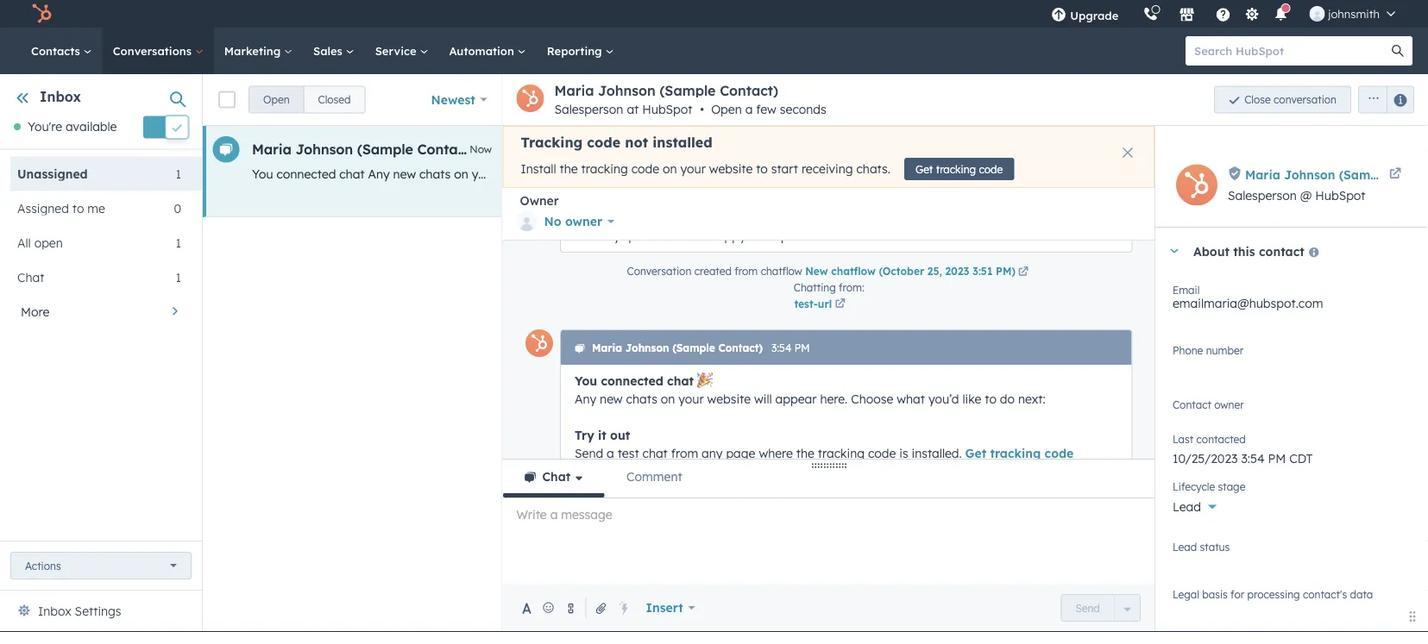 Task type: describe. For each thing, give the bounding box(es) containing it.
conversation
[[1274, 93, 1337, 106]]

maria for maria johnson (sample contact) now
[[252, 141, 292, 158]]

settings link
[[1242, 5, 1263, 23]]

you're
[[28, 119, 62, 134]]

contacts link
[[21, 28, 102, 74]]

phone
[[1173, 344, 1204, 357]]

processing
[[1248, 588, 1301, 601]]

new chatflow (october 25, 2023 3:51 pm)
[[805, 265, 1016, 278]]

like inside you connected chat 🎉 any new chats on your website will appear here. choose what you'd like to do next:
[[962, 391, 981, 407]]

the inside try it out send a test chat from any page where the tracking code is installed. get tracking code
[[796, 446, 814, 461]]

(sample for maria johnson (sample contact) now
[[357, 141, 413, 158]]

newest button
[[420, 82, 499, 117]]

it inside try it out send a test chat from any page where the tracking code is installed. get tracking code
[[598, 428, 606, 443]]

questions?
[[623, 228, 684, 243]]

open inside open button
[[263, 93, 290, 106]]

your down comment button
[[625, 500, 650, 515]]

number
[[1207, 344, 1244, 357]]

do inside live chat from maria johnson (sample contact) with context you connected chat
any new chats on your website will appear here. choose what you'd like to do next:

try it out 
send a test chat from any page where the tracking code is installed: https://app.hubs row
[[794, 167, 808, 182]]

you're available
[[28, 119, 117, 134]]

johnson for maria johnson (sample conta
[[1285, 167, 1336, 182]]

contact's
[[1303, 588, 1348, 601]]

last
[[1173, 433, 1194, 446]]

Phone number text field
[[1173, 341, 1411, 376]]

your inside row
[[472, 167, 497, 182]]

your inside the tracking code not installed alert
[[681, 162, 706, 177]]

website inside you connected chat 🎉 any new chats on your website will appear here. choose what you'd like to do next:
[[707, 391, 751, 407]]

marketing
[[224, 44, 284, 58]]

open inside the maria johnson (sample contact) salesperson at hubspot • open a few seconds
[[711, 102, 742, 117]]

no owner button for contact owner
[[1173, 395, 1411, 424]]

contact) for maria johnson (sample contact) now
[[417, 141, 476, 158]]

send inside send 'button'
[[1076, 602, 1100, 615]]

to inside the tracking code not installed alert
[[756, 162, 768, 177]]

to left me
[[72, 201, 84, 216]]

data
[[1351, 588, 1374, 601]]

owner for no owner
[[565, 214, 603, 229]]

maria johnson (sample contact) 3:54 pm
[[592, 342, 810, 355]]

chats inside row
[[420, 167, 451, 182]]

try inside try it out send a test chat from any page where the tracking code is installed. get tracking code
[[575, 428, 594, 443]]

newest
[[431, 92, 475, 107]]

insert
[[646, 601, 683, 616]]

conversation created from chatflow
[[627, 265, 805, 278]]

1 for all open
[[176, 235, 181, 250]]

chat for you connected chat any new chats on your website will appear here. choose what you'd like to do next:  try it out  send a test chat from any page where the tracking code is installed: https://app.hubs
[[340, 167, 365, 182]]

url
[[818, 298, 832, 311]]

inbox for inbox
[[40, 88, 81, 105]]

tracking up automation.
[[818, 446, 865, 461]]

a inside row
[[928, 167, 936, 182]]

test-url
[[794, 298, 832, 311]]

seconds
[[780, 102, 827, 117]]

notifications image
[[1274, 8, 1289, 23]]

marketing link
[[214, 28, 303, 74]]

you'd inside you connected chat 🎉 any new chats on your website will appear here. choose what you'd like to do next:
[[928, 391, 959, 407]]

based
[[704, 609, 739, 624]]

from inside try it out send a test chat from any page where the tracking code is installed. get tracking code
[[671, 446, 698, 461]]

stage
[[1218, 480, 1246, 493]]

main content containing maria johnson (sample contact)
[[203, 74, 1429, 633]]

on inside you connected chat 🎉 any new chats on your website will appear here. choose what you'd like to do next:
[[661, 391, 675, 407]]

get inside try it out send a test chat from any page where the tracking code is installed. get tracking code
[[965, 446, 986, 461]]

johnson for maria johnson (sample contact) now
[[296, 141, 353, 158]]

contact owner no owner
[[1173, 398, 1245, 420]]

from inside live chat from maria johnson (sample contact) with context you connected chat
any new chats on your website will appear here. choose what you'd like to do next:

try it out 
send a test chat from any page where the tracking code is installed: https://app.hubs row
[[993, 167, 1020, 182]]

lead for lead status
[[1173, 541, 1197, 554]]

pm
[[794, 342, 810, 355]]

new
[[805, 265, 828, 278]]

upgrade
[[1071, 8, 1119, 22]]

settings
[[75, 604, 121, 619]]

tracking code not installed
[[521, 134, 713, 151]]

help image
[[1216, 8, 1231, 23]]

comment
[[627, 470, 683, 485]]

group containing open
[[249, 86, 366, 114]]

inbox settings link
[[38, 602, 121, 622]]

the inside alert
[[560, 162, 578, 177]]

0 horizontal spatial no
[[544, 214, 562, 229]]

lead status
[[1173, 541, 1230, 554]]

available
[[66, 119, 117, 134]]

tracking
[[521, 134, 583, 151]]

a inside try it out send a test chat from any page where the tracking code is installed. get tracking code
[[607, 446, 614, 461]]

pm)
[[996, 265, 1016, 278]]

get tracking code button
[[905, 158, 1015, 180]]

legal basis for processing contact's data
[[1173, 588, 1374, 601]]

search button
[[1384, 36, 1413, 66]]

Open button
[[249, 86, 304, 114]]

0
[[174, 201, 181, 216]]

chat inside try it out send a test chat from any page where the tracking code is installed. get tracking code
[[642, 446, 668, 461]]

close
[[1245, 93, 1271, 106]]

1 vertical spatial from
[[734, 265, 758, 278]]

lead for lead
[[1173, 500, 1202, 515]]

availability.
[[830, 609, 894, 624]]

you for you connected chat any new chats on your website will appear here. choose what you'd like to do next:  try it out  send a test chat from any page where the tracking code is installed: https://app.hubs
[[252, 167, 273, 182]]

no inside contact owner no owner
[[1173, 405, 1190, 420]]

what inside row
[[690, 167, 719, 182]]

Closed button
[[303, 86, 366, 114]]

appear inside you connected chat 🎉 any new chats on your website will appear here. choose what you'd like to do next:
[[775, 391, 817, 407]]

1 vertical spatial salesperson
[[1228, 188, 1297, 203]]

service link
[[365, 28, 439, 74]]

menu containing johnsmith
[[1040, 0, 1408, 28]]

about this contact
[[1194, 244, 1305, 259]]

receiving
[[802, 162, 853, 177]]

Last contacted text field
[[1173, 443, 1411, 470]]

you connected chat 🎉 any new chats on your website will appear here. choose what you'd like to do next:
[[575, 373, 1046, 407]]

will inside row
[[548, 167, 566, 182]]

any inside try it out send a test chat from any page where the tracking code is installed. get tracking code
[[701, 446, 723, 461]]

owner for contact owner no owner
[[1215, 398, 1245, 411]]

your inside you connected chat 🎉 any new chats on your website will appear here. choose what you'd like to do next:
[[678, 391, 704, 407]]

team's
[[789, 609, 826, 624]]

send inside try it out send a test chat from any page where the tracking code is installed. get tracking code
[[575, 446, 603, 461]]

about
[[1194, 244, 1230, 259]]

3:54
[[771, 342, 791, 355]]

close conversation
[[1245, 93, 1337, 106]]

next: inside you connected chat 🎉 any new chats on your website will appear here. choose what you'd like to do next:
[[1018, 391, 1046, 407]]

all
[[17, 235, 31, 250]]

now
[[470, 143, 492, 156]]

it inside live chat from maria johnson (sample contact) with context you connected chat
any new chats on your website will appear here. choose what you'd like to do next:

try it out 
send a test chat from any page where the tracking code is installed: https://app.hubs row
[[863, 167, 871, 182]]

maria johnson (sample contact) now
[[252, 141, 492, 158]]

maria johnson (sample contact) salesperson at hubspot • open a few seconds
[[555, 82, 827, 117]]

no owner
[[544, 214, 603, 229]]

johnson for maria johnson (sample contact) 3:54 pm
[[625, 342, 669, 355]]

link opens in a new window image inside test-url link
[[835, 297, 845, 312]]

maria for maria johnson (sample contact) salesperson at hubspot • open a few seconds
[[555, 82, 594, 99]]

contacts
[[31, 44, 83, 58]]

page inside live chat from maria johnson (sample contact) with context you connected chat
any new chats on your website will appear here. choose what you'd like to do next:

try it out 
send a test chat from any page where the tracking code is installed: https://app.hubs row
[[1048, 167, 1077, 182]]

contact) for maria johnson (sample contact) salesperson at hubspot • open a few seconds
[[720, 82, 779, 99]]

tracking right installed.
[[990, 446, 1041, 461]]

tracking inside row
[[1140, 167, 1186, 182]]

on right based
[[742, 609, 756, 624]]

0 horizontal spatial chat
[[17, 270, 44, 285]]

a inside the maria johnson (sample contact) salesperson at hubspot • open a few seconds
[[746, 102, 753, 117]]

reporting link
[[537, 28, 625, 74]]

start
[[772, 162, 798, 177]]

try it out send a test chat from any page where the tracking code is installed. get tracking code
[[575, 428, 1074, 461]]

chatting
[[794, 281, 836, 294]]

new chatflow (october 25, 2023 3:51 pm) link
[[805, 265, 1031, 280]]

your left team's
[[760, 609, 785, 624]]

actions button
[[10, 552, 192, 580]]

get inside button
[[916, 163, 933, 176]]

johnsmith button
[[1299, 0, 1406, 28]]

contact
[[1173, 398, 1212, 411]]

Search HubSpot search field
[[1186, 36, 1398, 66]]

choose inside you connected chat 🎉 any new chats on your website will appear here. choose what you'd like to do next:
[[851, 391, 893, 407]]

owner
[[520, 193, 559, 208]]

appear inside row
[[569, 167, 610, 182]]

automation.
[[773, 500, 842, 515]]

emailmaria@hubspot.com
[[1173, 296, 1324, 311]]

salesperson inside the maria johnson (sample contact) salesperson at hubspot • open a few seconds
[[555, 102, 624, 117]]

what inside you connected chat 🎉 any new chats on your website will appear here. choose what you'd like to do next:
[[897, 391, 925, 407]]

chat for you connected chat 🎉 any new chats on your website will appear here. choose what you'd like to do next:
[[667, 373, 694, 388]]



Task type: locate. For each thing, give the bounding box(es) containing it.
contact
[[1259, 244, 1305, 259]]

open
[[263, 93, 290, 106], [711, 102, 742, 117]]

0 horizontal spatial is
[[899, 446, 908, 461]]

test
[[939, 167, 961, 182], [617, 446, 639, 461]]

0 vertical spatial out
[[874, 167, 893, 182]]

1 vertical spatial what
[[897, 391, 925, 407]]

1 horizontal spatial you
[[575, 373, 597, 388]]

0 vertical spatial hubspot
[[642, 102, 693, 117]]

no owner button
[[517, 209, 614, 235], [1173, 395, 1411, 424]]

0 vertical spatial connected
[[277, 167, 336, 182]]

1 vertical spatial where
[[759, 446, 793, 461]]

sales link
[[303, 28, 365, 74]]

1 vertical spatial choose
[[851, 391, 893, 407]]

installed:
[[1233, 167, 1284, 182]]

0 horizontal spatial salesperson
[[555, 102, 624, 117]]

group down search button on the top of page
[[1352, 86, 1415, 114]]

0 vertical spatial where
[[1080, 167, 1115, 182]]

new inside you connected chat 🎉 any new chats on your website will appear here. choose what you'd like to do next:
[[600, 391, 623, 407]]

calling icon image
[[1143, 7, 1159, 22]]

choose up try it out send a test chat from any page where the tracking code is installed. get tracking code
[[851, 391, 893, 407]]

link opens in a new window image
[[835, 300, 845, 310]]

salesperson down installed: at the top of the page
[[1228, 188, 1297, 203]]

tracking code not installed alert
[[503, 126, 1155, 188]]

0 horizontal spatial get
[[916, 163, 933, 176]]

1 horizontal spatial connected
[[601, 373, 663, 388]]

1 horizontal spatial hubspot
[[1316, 188, 1366, 203]]

here. inside you connected chat 🎉 any new chats on your website will appear here. choose what you'd like to do next:
[[820, 391, 848, 407]]

on inside row
[[454, 167, 469, 182]]

hubspot inside the maria johnson (sample contact) salesperson at hubspot • open a few seconds
[[642, 102, 693, 117]]

chats down maria johnson (sample contact) 3:54 pm
[[626, 391, 657, 407]]

conta
[[1393, 167, 1429, 182]]

lead left status
[[1173, 541, 1197, 554]]

0 horizontal spatial next:
[[812, 167, 839, 182]]

website
[[709, 162, 753, 177], [501, 167, 544, 182], [707, 391, 751, 407]]

created
[[694, 265, 732, 278]]

0 vertical spatial you'd
[[722, 167, 753, 182]]

you'd up installed.
[[928, 391, 959, 407]]

(sample up •
[[660, 82, 716, 99]]

1 lead from the top
[[1173, 500, 1202, 515]]

group down sales
[[249, 86, 366, 114]]

any down 'maria johnson (sample contact) now' on the top of page
[[368, 167, 390, 182]]

your down 🎉
[[678, 391, 704, 407]]

website down 🎉
[[707, 391, 751, 407]]

0 vertical spatial is
[[1221, 167, 1230, 182]]

out up comment
[[610, 428, 630, 443]]

get tracking code link
[[965, 446, 1074, 461]]

here. up try it out send a test chat from any page where the tracking code is installed. get tracking code
[[820, 391, 848, 407]]

up
[[597, 609, 611, 624]]

reporting
[[547, 44, 606, 58]]

0 horizontal spatial will
[[548, 167, 566, 182]]

group
[[249, 86, 366, 114], [1352, 86, 1415, 114]]

code
[[587, 134, 621, 151], [632, 162, 660, 177], [979, 163, 1003, 176], [1190, 167, 1218, 182], [868, 446, 896, 461], [1045, 446, 1074, 461]]

1 vertical spatial hubspot
[[1316, 188, 1366, 203]]

0 horizontal spatial a
[[607, 446, 614, 461]]

0 horizontal spatial new
[[393, 167, 416, 182]]

the inside row
[[1118, 167, 1136, 182]]

tracking right 'chats.'
[[936, 163, 976, 176]]

salesperson
[[555, 102, 624, 117], [1228, 188, 1297, 203]]

contacted
[[1197, 433, 1246, 446]]

chatflow up from:
[[831, 265, 876, 278]]

lifecycle stage
[[1173, 480, 1246, 493]]

upgrade image
[[1052, 8, 1067, 23]]

connected for you connected chat any new chats on your website will appear here. choose what you'd like to do next:  try it out  send a test chat from any page where the tracking code is installed: https://app.hubs
[[277, 167, 336, 182]]

owner up contacted at the bottom right
[[1215, 398, 1245, 411]]

johnson down the conversation
[[625, 342, 669, 355]]

the up automation.
[[796, 446, 814, 461]]

1 vertical spatial no
[[1173, 405, 1190, 420]]

inbox left settings at bottom
[[38, 604, 71, 619]]

1 vertical spatial will
[[754, 391, 772, 407]]

do inside you connected chat 🎉 any new chats on your website will appear here. choose what you'd like to do next:
[[1000, 391, 1015, 407]]

you inside you connected chat 🎉 any new chats on your website will appear here. choose what you'd like to do next:
[[575, 373, 597, 388]]

(sample left the conta
[[1339, 167, 1389, 182]]

0 vertical spatial a
[[746, 102, 753, 117]]

basis
[[1203, 588, 1228, 601]]

1 horizontal spatial get
[[965, 446, 986, 461]]

1 vertical spatial 1
[[176, 235, 181, 250]]

0 horizontal spatial connected
[[277, 167, 336, 182]]

chat for manage your chat messaging and automation.
[[653, 500, 679, 515]]

2 vertical spatial send
[[1076, 602, 1100, 615]]

(sample up 🎉
[[672, 342, 715, 355]]

(sample for maria johnson (sample contact) 3:54 pm
[[672, 342, 715, 355]]

0 vertical spatial lead
[[1173, 500, 1202, 515]]

send group
[[1061, 595, 1141, 622]]

appear down tracking code not installed
[[569, 167, 610, 182]]

1 horizontal spatial it
[[863, 167, 871, 182]]

0 horizontal spatial what
[[690, 167, 719, 182]]

get tracking code
[[916, 163, 1003, 176]]

help button
[[1209, 0, 1238, 28]]

1 vertical spatial chats
[[626, 391, 657, 407]]

link opens in a new window image
[[1018, 265, 1029, 280], [1018, 267, 1029, 278], [835, 297, 845, 312]]

no owner button down owner
[[517, 209, 614, 235]]

you'd inside row
[[722, 167, 753, 182]]

0 vertical spatial inbox
[[40, 88, 81, 105]]

1 vertical spatial next:
[[1018, 391, 1046, 407]]

hubspot image
[[31, 3, 52, 24]]

marketplaces image
[[1179, 8, 1195, 23]]

2 chatflow from the left
[[831, 265, 876, 278]]

to left 'receiving'
[[778, 167, 790, 182]]

like left 'receiving'
[[756, 167, 775, 182]]

messaging
[[682, 500, 744, 515]]

0 horizontal spatial do
[[794, 167, 808, 182]]

lead inside popup button
[[1173, 500, 1202, 515]]

like up "get tracking code" link
[[962, 391, 981, 407]]

1 horizontal spatial no
[[1173, 405, 1190, 420]]

2 horizontal spatial send
[[1076, 602, 1100, 615]]

out inside try it out send a test chat from any page where the tracking code is installed. get tracking code
[[610, 428, 630, 443]]

1 vertical spatial do
[[1000, 391, 1015, 407]]

0 vertical spatial choose
[[645, 167, 687, 182]]

25,
[[927, 265, 942, 278]]

email
[[1173, 284, 1200, 297]]

you inside row
[[252, 167, 273, 182]]

owner left questions?
[[565, 214, 603, 229]]

inbox up you're available
[[40, 88, 81, 105]]

is left installed: at the top of the page
[[1221, 167, 1230, 182]]

johnson up at
[[598, 82, 656, 99]]

maria inside live chat from maria johnson (sample contact) with context you connected chat
any new chats on your website will appear here. choose what you'd like to do next:

try it out 
send a test chat from any page where the tracking code is installed: https://app.hubs row
[[252, 141, 292, 158]]

connected
[[277, 167, 336, 182], [601, 373, 663, 388]]

to left help.
[[749, 228, 761, 243]]

is inside row
[[1221, 167, 1230, 182]]

link opens in a new window image inside the "new chatflow (october 25, 2023 3:51 pm)" link
[[1018, 267, 1029, 278]]

send inside live chat from maria johnson (sample contact) with context you connected chat
any new chats on your website will appear here. choose what you'd like to do next:

try it out 
send a test chat from any page where the tracking code is installed: https://app.hubs row
[[896, 167, 925, 182]]

any inside row
[[1023, 167, 1044, 182]]

1 vertical spatial get
[[965, 446, 986, 461]]

johnson up the @
[[1285, 167, 1336, 182]]

•
[[700, 102, 705, 117]]

next:
[[812, 167, 839, 182], [1018, 391, 1046, 407]]

email emailmaria@hubspot.com
[[1173, 284, 1324, 311]]

try inside row
[[843, 167, 860, 182]]

for
[[1231, 588, 1245, 601]]

calling icon button
[[1136, 2, 1166, 25]]

johnsmith
[[1329, 6, 1380, 21]]

here.
[[614, 167, 641, 182], [820, 391, 848, 407]]

any right got
[[599, 228, 620, 243]]

website inside row
[[501, 167, 544, 182]]

appear
[[569, 167, 610, 182], [775, 391, 817, 407]]

test right 'chats.'
[[939, 167, 961, 182]]

page inside try it out send a test chat from any page where the tracking code is installed. get tracking code
[[726, 446, 755, 461]]

0 horizontal spatial it
[[598, 428, 606, 443]]

choose inside row
[[645, 167, 687, 182]]

0 horizontal spatial here.
[[614, 167, 641, 182]]

3 1 from the top
[[176, 270, 181, 285]]

connected left 🎉
[[601, 373, 663, 388]]

insert button
[[635, 591, 706, 626]]

contact) inside the maria johnson (sample contact) salesperson at hubspot • open a few seconds
[[720, 82, 779, 99]]

hubspot down 'maria johnson (sample conta' link
[[1316, 188, 1366, 203]]

where inside try it out send a test chat from any page where the tracking code is installed. get tracking code
[[759, 446, 793, 461]]

0 horizontal spatial you'd
[[722, 167, 753, 182]]

2 vertical spatial a
[[607, 446, 614, 461]]

code inside row
[[1190, 167, 1218, 182]]

legal
[[1173, 588, 1200, 601]]

0 vertical spatial salesperson
[[555, 102, 624, 117]]

got any questions? i'm happy to help.
[[575, 228, 791, 243]]

0 horizontal spatial chatflow
[[761, 265, 802, 278]]

your down installed
[[681, 162, 706, 177]]

1 vertical spatial here.
[[820, 391, 848, 407]]

2 horizontal spatial a
[[928, 167, 936, 182]]

do
[[794, 167, 808, 182], [1000, 391, 1015, 407]]

next: right start
[[812, 167, 839, 182]]

salesperson up tracking code not installed
[[555, 102, 624, 117]]

1 vertical spatial you
[[575, 373, 597, 388]]

at
[[627, 102, 639, 117]]

1 vertical spatial lead
[[1173, 541, 1197, 554]]

no up last
[[1173, 405, 1190, 420]]

2 horizontal spatial any
[[1023, 167, 1044, 182]]

website left start
[[709, 162, 753, 177]]

test up comment
[[617, 446, 639, 461]]

john smith image
[[1310, 6, 1325, 22]]

set
[[575, 609, 593, 624]]

0 vertical spatial any
[[1023, 167, 1044, 182]]

a left "few"
[[746, 102, 753, 117]]

i'm
[[688, 228, 706, 243]]

lead down lifecycle
[[1173, 500, 1202, 515]]

comment button
[[605, 460, 704, 498]]

1 vertical spatial is
[[899, 446, 908, 461]]

0 horizontal spatial any
[[599, 228, 620, 243]]

1 horizontal spatial no owner button
[[1173, 395, 1411, 424]]

menu
[[1040, 0, 1408, 28]]

main content
[[203, 74, 1429, 633]]

contact) for maria johnson (sample contact) 3:54 pm
[[718, 342, 763, 355]]

1 horizontal spatial chat
[[543, 470, 571, 485]]

the right install
[[560, 162, 578, 177]]

any up messaging
[[701, 446, 723, 461]]

appear down "pm"
[[775, 391, 817, 407]]

1 horizontal spatial where
[[1080, 167, 1115, 182]]

2 1 from the top
[[176, 235, 181, 250]]

what up installed.
[[897, 391, 925, 407]]

here. inside row
[[614, 167, 641, 182]]

salesperson @ hubspot
[[1228, 188, 1366, 203]]

is left installed.
[[899, 446, 908, 461]]

tracking down tracking code not installed
[[581, 162, 628, 177]]

connected for you connected chat 🎉 any new chats on your website will appear here. choose what you'd like to do next:
[[601, 373, 663, 388]]

johnson down the closed
[[296, 141, 353, 158]]

chat for set up chat behaviour based on your team's availability.
[[614, 609, 640, 624]]

this
[[1234, 244, 1256, 259]]

to left start
[[756, 162, 768, 177]]

maria johnson (sample conta link
[[1246, 164, 1429, 185]]

tracking up caret "image"
[[1140, 167, 1186, 182]]

0 horizontal spatial where
[[759, 446, 793, 461]]

all open
[[17, 235, 63, 250]]

installed.
[[912, 446, 962, 461]]

(sample for maria johnson (sample conta
[[1339, 167, 1389, 182]]

automation link
[[439, 28, 537, 74]]

to
[[756, 162, 768, 177], [778, 167, 790, 182], [72, 201, 84, 216], [749, 228, 761, 243], [985, 391, 997, 407]]

install
[[521, 162, 556, 177]]

conversation
[[627, 265, 691, 278]]

contact) left 3:54
[[718, 342, 763, 355]]

maria johnson (sample conta
[[1246, 167, 1429, 182]]

live chat from maria johnson (sample contact) with context you connected chat
any new chats on your website will appear here. choose what you'd like to do next:

try it out 
send a test chat from any page where the tracking code is installed: https://app.hubs row
[[203, 126, 1383, 218]]

1 vertical spatial inbox
[[38, 604, 71, 619]]

0 vertical spatial what
[[690, 167, 719, 182]]

choose
[[645, 167, 687, 182], [851, 391, 893, 407]]

open down marketing link
[[263, 93, 290, 106]]

1 horizontal spatial is
[[1221, 167, 1230, 182]]

no down owner
[[544, 214, 562, 229]]

chat inside you connected chat 🎉 any new chats on your website will appear here. choose what you'd like to do next:
[[667, 373, 694, 388]]

(sample inside the maria johnson (sample contact) salesperson at hubspot • open a few seconds
[[660, 82, 716, 99]]

connected down 'maria johnson (sample contact) now' on the top of page
[[277, 167, 336, 182]]

get right installed.
[[965, 446, 986, 461]]

1 horizontal spatial page
[[1048, 167, 1077, 182]]

1 horizontal spatial what
[[897, 391, 925, 407]]

1 horizontal spatial will
[[754, 391, 772, 407]]

chats down 'maria johnson (sample contact) now' on the top of page
[[420, 167, 451, 182]]

1 vertical spatial chat
[[543, 470, 571, 485]]

any right get tracking code
[[1023, 167, 1044, 182]]

you're available image
[[14, 124, 21, 130]]

test inside try it out send a test chat from any page where the tracking code is installed. get tracking code
[[617, 446, 639, 461]]

1 1 from the top
[[176, 166, 181, 181]]

close conversation button
[[1215, 86, 1352, 114]]

(sample for maria johnson (sample contact) salesperson at hubspot • open a few seconds
[[660, 82, 716, 99]]

help.
[[764, 228, 791, 243]]

(sample
[[660, 82, 716, 99], [357, 141, 413, 158], [1339, 167, 1389, 182], [672, 342, 715, 355]]

owner up last contacted
[[1193, 405, 1228, 420]]

1 horizontal spatial open
[[711, 102, 742, 117]]

it
[[863, 167, 871, 182], [598, 428, 606, 443]]

2 group from the left
[[1352, 86, 1415, 114]]

no owner button for owner
[[517, 209, 614, 235]]

1 vertical spatial out
[[610, 428, 630, 443]]

out inside row
[[874, 167, 893, 182]]

phone number
[[1173, 344, 1244, 357]]

contact) up "few"
[[720, 82, 779, 99]]

to inside row
[[778, 167, 790, 182]]

no owner button up "last contacted" text box
[[1173, 395, 1411, 424]]

maria inside the maria johnson (sample contact) salesperson at hubspot • open a few seconds
[[555, 82, 594, 99]]

1 vertical spatial no owner button
[[1173, 395, 1411, 424]]

0 horizontal spatial send
[[575, 446, 603, 461]]

what down installed
[[690, 167, 719, 182]]

1 horizontal spatial you'd
[[928, 391, 959, 407]]

manage
[[575, 500, 621, 515]]

0 vertical spatial appear
[[569, 167, 610, 182]]

me
[[87, 201, 105, 216]]

will inside you connected chat 🎉 any new chats on your website will appear here. choose what you'd like to do next:
[[754, 391, 772, 407]]

you'd left start
[[722, 167, 753, 182]]

chats inside you connected chat 🎉 any new chats on your website will appear here. choose what you'd like to do next:
[[626, 391, 657, 407]]

1 horizontal spatial any
[[575, 391, 596, 407]]

choose down installed
[[645, 167, 687, 182]]

hubspot right at
[[642, 102, 693, 117]]

chatflow left new
[[761, 265, 802, 278]]

0 horizontal spatial chats
[[420, 167, 451, 182]]

open
[[34, 235, 63, 250]]

will down 3:54
[[754, 391, 772, 407]]

a up manage
[[607, 446, 614, 461]]

2 vertical spatial 1
[[176, 270, 181, 285]]

0 vertical spatial from
[[993, 167, 1020, 182]]

connected inside you connected chat 🎉 any new chats on your website will appear here. choose what you'd like to do next:
[[601, 373, 663, 388]]

where inside row
[[1080, 167, 1115, 182]]

maria for maria johnson (sample contact) 3:54 pm
[[592, 342, 622, 355]]

johnson for maria johnson (sample contact) salesperson at hubspot • open a few seconds
[[598, 82, 656, 99]]

about this contact button
[[1156, 228, 1411, 275]]

chat inside button
[[543, 470, 571, 485]]

1 horizontal spatial next:
[[1018, 391, 1046, 407]]

automation
[[449, 44, 518, 58]]

website inside the tracking code not installed alert
[[709, 162, 753, 177]]

johnson inside row
[[296, 141, 353, 158]]

next: up "get tracking code" link
[[1018, 391, 1046, 407]]

it right 'receiving'
[[863, 167, 871, 182]]

search image
[[1392, 45, 1404, 57]]

2 lead from the top
[[1173, 541, 1197, 554]]

0 vertical spatial new
[[393, 167, 416, 182]]

on down maria johnson (sample contact) 3:54 pm
[[661, 391, 675, 407]]

1 for chat
[[176, 270, 181, 285]]

1 group from the left
[[249, 86, 366, 114]]

on down newest popup button
[[454, 167, 469, 182]]

your down now
[[472, 167, 497, 182]]

0 horizontal spatial test
[[617, 446, 639, 461]]

1 vertical spatial appear
[[775, 391, 817, 407]]

few
[[757, 102, 777, 117]]

contact) inside row
[[417, 141, 476, 158]]

open right •
[[711, 102, 742, 117]]

0 vertical spatial 1
[[176, 166, 181, 181]]

johnson inside the maria johnson (sample contact) salesperson at hubspot • open a few seconds
[[598, 82, 656, 99]]

got
[[575, 228, 596, 243]]

install the tracking code on your website to start receiving chats.
[[521, 162, 891, 177]]

any inside you connected chat 🎉 any new chats on your website will appear here. choose what you'd like to do next:
[[575, 391, 596, 407]]

code inside button
[[979, 163, 1003, 176]]

2 vertical spatial any
[[701, 446, 723, 461]]

status
[[1200, 541, 1230, 554]]

it up chat button
[[598, 428, 606, 443]]

will up owner
[[548, 167, 566, 182]]

is inside try it out send a test chat from any page where the tracking code is installed. get tracking code
[[899, 446, 908, 461]]

maria inside 'maria johnson (sample conta' link
[[1246, 167, 1281, 182]]

0 vertical spatial chats
[[420, 167, 451, 182]]

test-
[[794, 298, 818, 311]]

maria for maria johnson (sample conta
[[1246, 167, 1281, 182]]

0 horizontal spatial group
[[249, 86, 366, 114]]

try
[[843, 167, 860, 182], [575, 428, 594, 443]]

1 horizontal spatial any
[[701, 446, 723, 461]]

1 horizontal spatial new
[[600, 391, 623, 407]]

2 vertical spatial from
[[671, 446, 698, 461]]

1 for unassigned
[[176, 166, 181, 181]]

(sample inside row
[[357, 141, 413, 158]]

0 vertical spatial next:
[[812, 167, 839, 182]]

more
[[21, 304, 49, 319]]

0 vertical spatial no owner button
[[517, 209, 614, 235]]

contact) down newest
[[417, 141, 476, 158]]

connected inside row
[[277, 167, 336, 182]]

@
[[1301, 188, 1312, 203]]

installed
[[653, 134, 713, 151]]

(sample down closed button
[[357, 141, 413, 158]]

0 horizontal spatial the
[[560, 162, 578, 177]]

new inside row
[[393, 167, 416, 182]]

1 horizontal spatial do
[[1000, 391, 1015, 407]]

here. down not
[[614, 167, 641, 182]]

website up owner
[[501, 167, 544, 182]]

1 vertical spatial page
[[726, 446, 755, 461]]

0 vertical spatial like
[[756, 167, 775, 182]]

to inside you connected chat 🎉 any new chats on your website will appear here. choose what you'd like to do next:
[[985, 391, 997, 407]]

on down installed
[[663, 162, 677, 177]]

get right 'chats.'
[[916, 163, 933, 176]]

next: inside row
[[812, 167, 839, 182]]

0 vertical spatial try
[[843, 167, 860, 182]]

0 horizontal spatial out
[[610, 428, 630, 443]]

close image
[[1123, 148, 1133, 158]]

1 chatflow from the left
[[761, 265, 802, 278]]

to up "get tracking code" link
[[985, 391, 997, 407]]

like inside live chat from maria johnson (sample contact) with context you connected chat
any new chats on your website will appear here. choose what you'd like to do next:

try it out 
send a test chat from any page where the tracking code is installed: https://app.hubs row
[[756, 167, 775, 182]]

1 horizontal spatial a
[[746, 102, 753, 117]]

1
[[176, 166, 181, 181], [176, 235, 181, 250], [176, 270, 181, 285]]

your
[[681, 162, 706, 177], [472, 167, 497, 182], [678, 391, 704, 407], [625, 500, 650, 515], [760, 609, 785, 624]]

settings image
[[1245, 7, 1260, 23]]

0 vertical spatial send
[[896, 167, 925, 182]]

inbox for inbox settings
[[38, 604, 71, 619]]

happy
[[710, 228, 746, 243]]

test inside row
[[939, 167, 961, 182]]

on inside the tracking code not installed alert
[[663, 162, 677, 177]]

any inside row
[[368, 167, 390, 182]]

you for you connected chat 🎉 any new chats on your website will appear here. choose what you'd like to do next:
[[575, 373, 597, 388]]

0 vertical spatial chat
[[17, 270, 44, 285]]

1 horizontal spatial appear
[[775, 391, 817, 407]]

0 vertical spatial you
[[252, 167, 273, 182]]

closed
[[318, 93, 351, 106]]

1 horizontal spatial salesperson
[[1228, 188, 1297, 203]]

2 horizontal spatial the
[[1118, 167, 1136, 182]]

a right 'chats.'
[[928, 167, 936, 182]]

the down close icon
[[1118, 167, 1136, 182]]

any up chat button
[[575, 391, 596, 407]]

tracking inside button
[[936, 163, 976, 176]]

out right 'receiving'
[[874, 167, 893, 182]]

caret image
[[1170, 249, 1180, 253]]

inbox settings
[[38, 604, 121, 619]]



Task type: vqa. For each thing, say whether or not it's contained in the screenshot.
"AND" inside the "This Chat Widget Uses A Cookie To Interact With Website Visitors And To Provide Your Chat History. To Find Out More About This Cookie, See Our"
no



